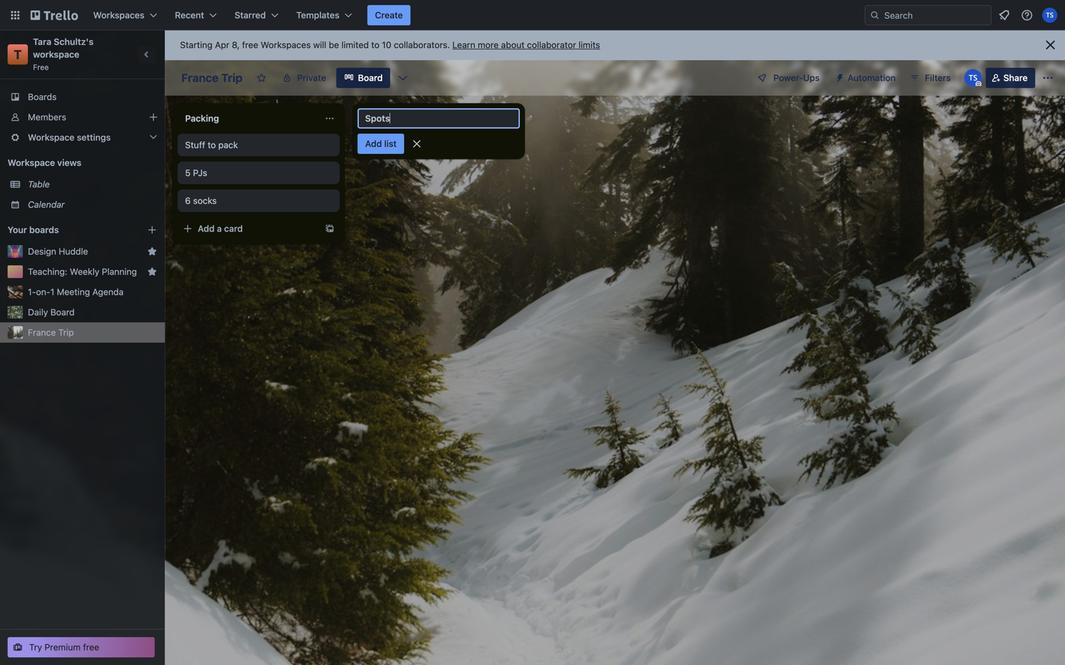Task type: vqa. For each thing, say whether or not it's contained in the screenshot.
the T Link
yes



Task type: locate. For each thing, give the bounding box(es) containing it.
to left '10'
[[371, 40, 379, 50]]

0 vertical spatial france trip
[[181, 71, 243, 85]]

tara schultz (taraschultz7) image right filters
[[964, 69, 982, 87]]

tara schultz (taraschultz7) image
[[1042, 8, 1057, 23], [964, 69, 982, 87]]

workspace for workspace settings
[[28, 132, 74, 143]]

1 vertical spatial tara schultz (taraschultz7) image
[[964, 69, 982, 87]]

starred icon image
[[147, 247, 157, 257], [147, 267, 157, 277]]

free inside button
[[83, 643, 99, 653]]

agenda
[[92, 287, 124, 297]]

collaborator
[[527, 40, 576, 50]]

france inside text box
[[181, 71, 219, 85]]

1 horizontal spatial free
[[242, 40, 258, 50]]

trip left star or unstar board icon
[[221, 71, 243, 85]]

weekly
[[70, 267, 99, 277]]

open information menu image
[[1021, 9, 1033, 22]]

workspaces up workspace navigation collapse icon
[[93, 10, 144, 20]]

Packing text field
[[178, 108, 320, 129]]

Enter list title… text field
[[358, 108, 520, 129]]

1 horizontal spatial to
[[371, 40, 379, 50]]

1 horizontal spatial add
[[365, 139, 382, 149]]

0 vertical spatial workspaces
[[93, 10, 144, 20]]

6 socks link
[[185, 195, 332, 207]]

free right 8,
[[242, 40, 258, 50]]

1 vertical spatial starred icon image
[[147, 267, 157, 277]]

your
[[8, 225, 27, 235]]

1 horizontal spatial tara schultz (taraschultz7) image
[[1042, 8, 1057, 23]]

0 horizontal spatial workspaces
[[93, 10, 144, 20]]

0 vertical spatial starred icon image
[[147, 247, 157, 257]]

stuff to pack
[[185, 140, 238, 150]]

1 horizontal spatial france
[[181, 71, 219, 85]]

be
[[329, 40, 339, 50]]

t link
[[8, 44, 28, 65]]

workspace inside dropdown button
[[28, 132, 74, 143]]

workspace down the members
[[28, 132, 74, 143]]

1 horizontal spatial board
[[358, 73, 383, 83]]

france trip down 'apr'
[[181, 71, 243, 85]]

list
[[384, 139, 397, 149]]

trip
[[221, 71, 243, 85], [58, 327, 74, 338]]

workspace for workspace views
[[8, 158, 55, 168]]

0 horizontal spatial trip
[[58, 327, 74, 338]]

trip down daily board in the left of the page
[[58, 327, 74, 338]]

0 vertical spatial france
[[181, 71, 219, 85]]

0 vertical spatial free
[[242, 40, 258, 50]]

starred icon image for design huddle
[[147, 247, 157, 257]]

france trip down daily board in the left of the page
[[28, 327, 74, 338]]

1-on-1 meeting agenda link
[[28, 286, 157, 299]]

daily board
[[28, 307, 75, 318]]

1 vertical spatial free
[[83, 643, 99, 653]]

0 horizontal spatial add
[[198, 223, 215, 234]]

workspace navigation collapse icon image
[[138, 46, 156, 63]]

try premium free button
[[8, 638, 155, 658]]

1 starred icon image from the top
[[147, 247, 157, 257]]

add
[[365, 139, 382, 149], [198, 223, 215, 234]]

customize views image
[[397, 72, 409, 84]]

design
[[28, 246, 56, 257]]

board left the customize views image
[[358, 73, 383, 83]]

limited
[[341, 40, 369, 50]]

calendar
[[28, 199, 65, 210]]

0 notifications image
[[997, 8, 1012, 23]]

0 horizontal spatial france trip
[[28, 327, 74, 338]]

add list
[[365, 139, 397, 149]]

0 horizontal spatial free
[[83, 643, 99, 653]]

1 vertical spatial france trip
[[28, 327, 74, 338]]

1 vertical spatial to
[[208, 140, 216, 150]]

workspace settings
[[28, 132, 111, 143]]

trip inside text box
[[221, 71, 243, 85]]

starred button
[[227, 5, 286, 25]]

add board image
[[147, 225, 157, 235]]

starred icon image down add board icon
[[147, 247, 157, 257]]

8,
[[232, 40, 240, 50]]

create from template… image
[[325, 224, 335, 234]]

board
[[358, 73, 383, 83], [50, 307, 75, 318]]

teaching: weekly planning
[[28, 267, 137, 277]]

workspace
[[28, 132, 74, 143], [8, 158, 55, 168]]

pjs
[[193, 168, 207, 178]]

private button
[[274, 68, 334, 88]]

1 vertical spatial board
[[50, 307, 75, 318]]

0 horizontal spatial to
[[208, 140, 216, 150]]

1 vertical spatial workspaces
[[261, 40, 311, 50]]

1 horizontal spatial france trip
[[181, 71, 243, 85]]

workspace settings button
[[0, 127, 165, 148]]

Search field
[[880, 6, 991, 25]]

0 horizontal spatial board
[[50, 307, 75, 318]]

recent button
[[167, 5, 224, 25]]

board inside daily board link
[[50, 307, 75, 318]]

socks
[[193, 196, 217, 206]]

meeting
[[57, 287, 90, 297]]

workspaces left will
[[261, 40, 311, 50]]

add inside add list button
[[365, 139, 382, 149]]

1 horizontal spatial workspaces
[[261, 40, 311, 50]]

workspace up table
[[8, 158, 55, 168]]

add left a
[[198, 223, 215, 234]]

starting
[[180, 40, 213, 50]]

your boards with 5 items element
[[8, 223, 128, 238]]

0 vertical spatial add
[[365, 139, 382, 149]]

boards
[[28, 92, 57, 102]]

this member is an admin of this board. image
[[976, 81, 981, 87]]

teaching: weekly planning button
[[28, 266, 142, 278]]

0 vertical spatial workspace
[[28, 132, 74, 143]]

learn
[[452, 40, 475, 50]]

1 vertical spatial workspace
[[8, 158, 55, 168]]

learn more about collaborator limits link
[[452, 40, 600, 50]]

filters button
[[906, 68, 955, 88]]

france down daily
[[28, 327, 56, 338]]

1 vertical spatial add
[[198, 223, 215, 234]]

teaching:
[[28, 267, 67, 277]]

starred icon image right "planning"
[[147, 267, 157, 277]]

share button
[[986, 68, 1035, 88]]

create button
[[367, 5, 410, 25]]

0 vertical spatial trip
[[221, 71, 243, 85]]

workspace views
[[8, 158, 81, 168]]

daily board link
[[28, 306, 157, 319]]

your boards
[[8, 225, 59, 235]]

on-
[[36, 287, 50, 297]]

2 starred icon image from the top
[[147, 267, 157, 277]]

settings
[[77, 132, 111, 143]]

add inside add a card button
[[198, 223, 215, 234]]

workspaces inside popup button
[[93, 10, 144, 20]]

schultz's
[[54, 36, 94, 47]]

0 horizontal spatial france
[[28, 327, 56, 338]]

packing
[[185, 113, 219, 124]]

workspaces button
[[86, 5, 165, 25]]

free right premium
[[83, 643, 99, 653]]

board down 1
[[50, 307, 75, 318]]

workspace
[[33, 49, 79, 60]]

1
[[50, 287, 54, 297]]

france down starting
[[181, 71, 219, 85]]

add left list
[[365, 139, 382, 149]]

recent
[[175, 10, 204, 20]]

france
[[181, 71, 219, 85], [28, 327, 56, 338]]

primary element
[[0, 0, 1065, 30]]

collaborators.
[[394, 40, 450, 50]]

filters
[[925, 73, 951, 83]]

limits
[[579, 40, 600, 50]]

starred icon image for teaching: weekly planning
[[147, 267, 157, 277]]

0 vertical spatial board
[[358, 73, 383, 83]]

star or unstar board image
[[256, 73, 267, 83]]

1 vertical spatial france
[[28, 327, 56, 338]]

to left pack
[[208, 140, 216, 150]]

table link
[[28, 178, 157, 191]]

board inside 'link'
[[358, 73, 383, 83]]

1 horizontal spatial trip
[[221, 71, 243, 85]]

tara schultz (taraschultz7) image right open information menu icon
[[1042, 8, 1057, 23]]

starting apr 8, free workspaces will be limited to 10 collaborators. learn more about collaborator limits
[[180, 40, 600, 50]]

to
[[371, 40, 379, 50], [208, 140, 216, 150]]

try
[[29, 643, 42, 653]]



Task type: describe. For each thing, give the bounding box(es) containing it.
back to home image
[[30, 5, 78, 25]]

members
[[28, 112, 66, 122]]

card
[[224, 223, 243, 234]]

0 vertical spatial to
[[371, 40, 379, 50]]

add list button
[[358, 134, 404, 154]]

ups
[[803, 73, 820, 83]]

views
[[57, 158, 81, 168]]

stuff to pack link
[[185, 139, 332, 152]]

10
[[382, 40, 391, 50]]

premium
[[44, 643, 81, 653]]

calendar link
[[28, 198, 157, 211]]

tara
[[33, 36, 51, 47]]

create
[[375, 10, 403, 20]]

5
[[185, 168, 191, 178]]

6
[[185, 196, 191, 206]]

1 vertical spatial trip
[[58, 327, 74, 338]]

templates
[[296, 10, 339, 20]]

show menu image
[[1042, 72, 1054, 84]]

6 socks
[[185, 196, 217, 206]]

add for add a card
[[198, 223, 215, 234]]

Board name text field
[[175, 68, 249, 88]]

planning
[[102, 267, 137, 277]]

add a card button
[[178, 219, 317, 239]]

0 horizontal spatial tara schultz (taraschultz7) image
[[964, 69, 982, 87]]

daily
[[28, 307, 48, 318]]

huddle
[[59, 246, 88, 257]]

pack
[[218, 140, 238, 150]]

starred
[[235, 10, 266, 20]]

boards link
[[0, 87, 165, 107]]

power-ups button
[[748, 68, 827, 88]]

try premium free
[[29, 643, 99, 653]]

t
[[14, 47, 22, 62]]

search image
[[870, 10, 880, 20]]

france trip link
[[28, 326, 157, 339]]

cancel list editing image
[[411, 138, 423, 150]]

a
[[217, 223, 222, 234]]

automation button
[[830, 68, 903, 88]]

table
[[28, 179, 50, 190]]

apr
[[215, 40, 229, 50]]

about
[[501, 40, 525, 50]]

board link
[[336, 68, 390, 88]]

add for add list
[[365, 139, 382, 149]]

france trip inside text box
[[181, 71, 243, 85]]

will
[[313, 40, 326, 50]]

automation
[[848, 73, 896, 83]]

sm image
[[830, 68, 848, 86]]

1-on-1 meeting agenda
[[28, 287, 124, 297]]

power-ups
[[773, 73, 820, 83]]

5 pjs link
[[185, 167, 332, 179]]

boards
[[29, 225, 59, 235]]

templates button
[[289, 5, 360, 25]]

tara schultz's workspace link
[[33, 36, 96, 60]]

add a card
[[198, 223, 243, 234]]

stuff
[[185, 140, 205, 150]]

free
[[33, 63, 49, 72]]

tara schultz's workspace free
[[33, 36, 96, 72]]

power-
[[773, 73, 803, 83]]

more
[[478, 40, 499, 50]]

private
[[297, 73, 326, 83]]

1-
[[28, 287, 36, 297]]

0 vertical spatial tara schultz (taraschultz7) image
[[1042, 8, 1057, 23]]

share
[[1003, 73, 1028, 83]]

members link
[[0, 107, 165, 127]]

design huddle
[[28, 246, 88, 257]]

design huddle button
[[28, 245, 142, 258]]



